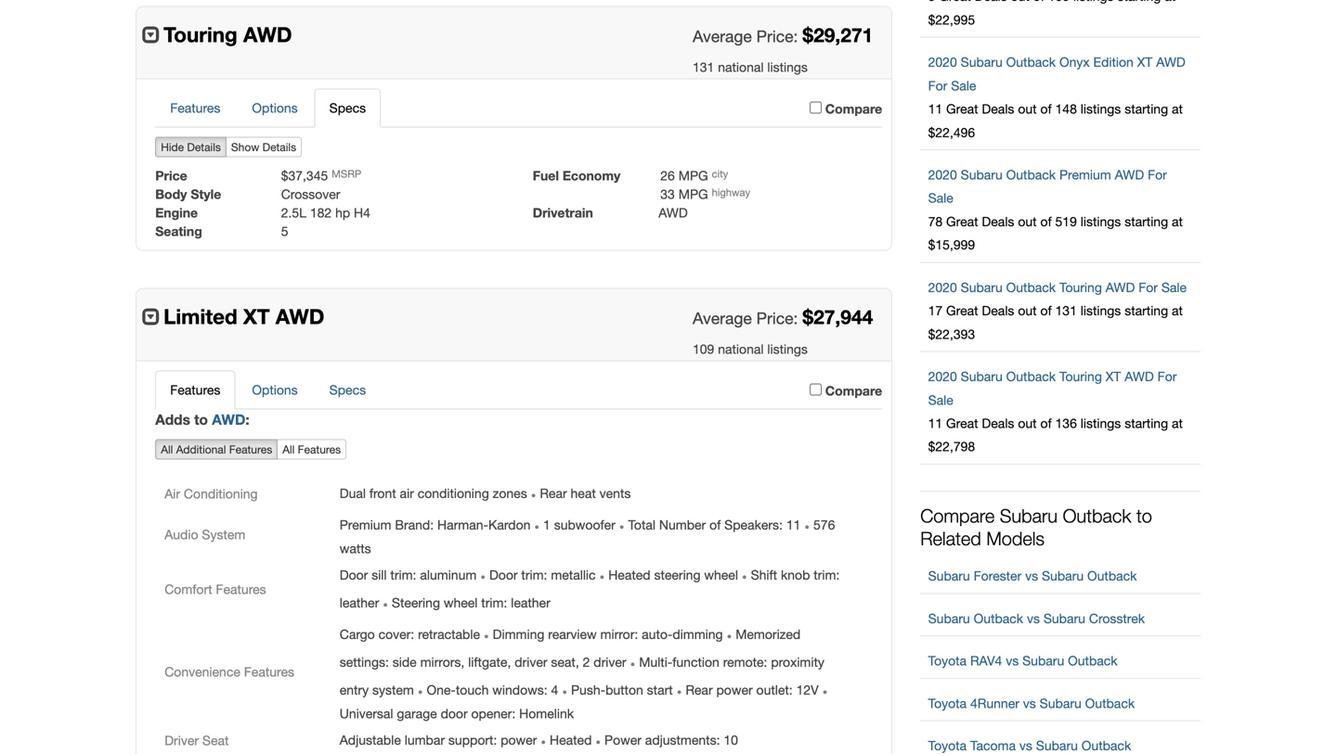 Task type: describe. For each thing, give the bounding box(es) containing it.
wheel inside door sill trim: aluminum · door trim: metallic · heated steering wheel ·
[[704, 568, 738, 583]]

zones
[[493, 486, 527, 501]]

$29,271
[[803, 23, 873, 46]]

1 mpg from the top
[[679, 168, 708, 183]]

dimming
[[673, 627, 723, 643]]

0 vertical spatial touring
[[164, 22, 237, 47]]

show details button
[[226, 137, 302, 157]]

tab list for limited xt awd
[[155, 371, 882, 410]]

side
[[393, 655, 417, 670]]

features up adds to awd :
[[170, 382, 220, 398]]

deals inside 2020 subaru outback premium awd for sale 78 great deals out of 519 listings starting at $15,999
[[982, 214, 1014, 229]]

details for show details
[[262, 140, 296, 153]]

· right dimming
[[727, 624, 732, 647]]

windows:
[[492, 683, 548, 698]]

2020 subaru outback touring xt awd for sale link
[[928, 369, 1177, 408]]

109
[[693, 342, 714, 357]]

hp
[[335, 205, 350, 220]]

all additional features
[[161, 443, 272, 456]]

subaru inside 2020 subaru outback touring xt awd for sale 11 great deals out of 136 listings starting at $22,798
[[961, 369, 1003, 385]]

related
[[920, 528, 981, 550]]

3 , from the left
[[576, 655, 579, 670]]

at inside 2020 subaru outback premium awd for sale 78 great deals out of 519 listings starting at $15,999
[[1172, 214, 1183, 229]]

· left '1'
[[534, 514, 540, 537]]

body
[[155, 186, 187, 202]]

compare subaru outback to related models
[[920, 505, 1152, 550]]

crosstrek
[[1089, 611, 1145, 627]]

subaru inside 2020 subaru outback premium awd for sale 78 great deals out of 519 listings starting at $15,999
[[961, 167, 1003, 183]]

sale inside 2020 subaru outback onyx edition xt awd for sale 11 great deals out of 148 listings starting at $22,496
[[951, 78, 976, 93]]

specs for touring awd
[[329, 100, 366, 115]]

4runner
[[970, 696, 1020, 712]]

steering
[[392, 596, 440, 611]]

shift knob trim:
[[751, 568, 840, 583]]

multi-function remote:
[[639, 655, 771, 670]]

at inside 2020 subaru outback onyx edition xt awd for sale 11 great deals out of 148 listings starting at $22,496
[[1172, 101, 1183, 117]]

retractable
[[418, 627, 480, 643]]

heat
[[571, 486, 596, 501]]

2.5l
[[281, 205, 306, 220]]

options for xt
[[252, 382, 298, 398]]

vs for outback
[[1027, 611, 1040, 627]]

h4
[[354, 205, 370, 220]]

tab panel containing ·
[[155, 410, 882, 755]]

subwoofer
[[554, 518, 616, 533]]

33
[[660, 186, 675, 202]]

subaru outback vs subaru crosstrek link
[[928, 611, 1145, 627]]

specs link for touring awd
[[315, 88, 381, 127]]

toyota rav4 vs subaru outback link
[[928, 654, 1118, 669]]

· up · steering wheel trim: leather
[[480, 564, 486, 588]]

cover:
[[378, 627, 414, 643]]

audio system
[[165, 527, 245, 543]]

$22,496
[[928, 125, 975, 140]]

features up dual
[[298, 443, 341, 456]]

subaru outback vs subaru crosstrek
[[928, 611, 1145, 627]]

Compare checkbox
[[810, 384, 822, 396]]

1 leather from the left
[[340, 596, 379, 611]]

door sill trim: aluminum · door trim: metallic · heated steering wheel ·
[[340, 564, 747, 588]]

side mirrors , liftgate , driver seat , 2 driver
[[393, 655, 626, 670]]

subaru inside compare subaru outback to related models
[[1000, 505, 1058, 527]]

garage
[[397, 707, 437, 722]]

2020 for 2020 subaru outback touring awd for sale
[[928, 280, 957, 295]]

air
[[165, 486, 180, 502]]

starting inside 2020 subaru outback onyx edition xt awd for sale 11 great deals out of 148 listings starting at $22,496
[[1125, 101, 1168, 117]]

of inside premium brand: harman-kardon · 1 subwoofer · total number of speakers: 11 ·
[[710, 518, 721, 533]]

heated inside door sill trim: aluminum · door trim: metallic · heated steering wheel ·
[[608, 568, 651, 583]]

options for awd
[[252, 100, 298, 115]]

number
[[659, 518, 706, 533]]

comfort features
[[165, 582, 266, 597]]

all for all additional features
[[161, 443, 173, 456]]

price: for limited xt awd
[[757, 309, 798, 328]]

listings down average price: $27,944
[[767, 342, 808, 357]]

toyota for toyota rav4 vs subaru outback
[[928, 654, 967, 669]]

$22,995
[[928, 12, 975, 27]]

awd inside 2020 subaru outback onyx edition xt awd for sale 11 great deals out of 148 listings starting at $22,496
[[1156, 54, 1186, 70]]

wheel inside · steering wheel trim: leather
[[444, 596, 478, 611]]

26 mpg city 33 mpg highway
[[660, 168, 750, 202]]

of inside 2020 subaru outback touring xt awd for sale 11 great deals out of 136 listings starting at $22,798
[[1041, 416, 1052, 431]]

listings inside 2020 subaru outback onyx edition xt awd for sale 11 great deals out of 148 listings starting at $22,496
[[1081, 101, 1121, 117]]

price: for touring awd
[[757, 27, 798, 45]]

toyota 4runner vs subaru outback link
[[928, 696, 1135, 712]]

subaru forester vs subaru outback
[[928, 569, 1137, 584]]

$15,999
[[928, 237, 975, 253]]

remote:
[[723, 655, 767, 670]]

listings down the average price: $29,271
[[767, 59, 808, 75]]

mirror:
[[600, 627, 638, 643]]

131 national listings
[[693, 59, 808, 75]]

Compare checkbox
[[810, 101, 822, 114]]

total
[[628, 518, 656, 533]]

$37,345
[[281, 168, 328, 183]]

features right comfort
[[216, 582, 266, 597]]

2020 for 2020 subaru outback premium awd for sale
[[928, 167, 957, 183]]

4
[[551, 683, 558, 698]]

options link for xt
[[237, 371, 313, 410]]

seat
[[202, 733, 229, 749]]

dual
[[340, 486, 366, 501]]

10
[[724, 733, 738, 748]]

of inside 2020 subaru outback onyx edition xt awd for sale 11 great deals out of 148 listings starting at $22,496
[[1041, 101, 1052, 117]]

vs for tacoma
[[1020, 739, 1033, 754]]

compare for limited xt awd
[[825, 383, 882, 399]]

to inside tab panel
[[194, 411, 208, 428]]

out inside 2020 subaru outback touring xt awd for sale 11 great deals out of 136 listings starting at $22,798
[[1018, 416, 1037, 431]]

· left 'total'
[[619, 514, 625, 537]]

cargo
[[340, 627, 375, 643]]

start
[[647, 683, 673, 698]]

push-
[[571, 683, 606, 698]]

adds to awd :
[[155, 411, 249, 428]]

shift
[[751, 568, 777, 583]]

$27,944
[[803, 305, 873, 329]]

subaru inside 2020 subaru outback onyx edition xt awd for sale 11 great deals out of 148 listings starting at $22,496
[[961, 54, 1003, 70]]

economy
[[563, 168, 621, 183]]

crossover
[[281, 186, 340, 202]]

trim: right knob
[[814, 568, 840, 583]]

outlet:
[[756, 683, 793, 698]]

memorized settings:
[[340, 627, 801, 670]]

awd inside 2020 subaru outback touring xt awd for sale 11 great deals out of 136 listings starting at $22,798
[[1125, 369, 1154, 385]]

all additional features button
[[155, 440, 278, 460]]

2.5l 182 hp h4
[[281, 205, 370, 220]]

:
[[245, 411, 249, 428]]

tab list for touring awd
[[155, 88, 882, 127]]

rav4
[[970, 654, 1002, 669]]

opener:
[[471, 707, 516, 722]]

collapse down image for limited xt awd
[[142, 308, 160, 326]]

· down sill
[[383, 592, 388, 615]]

· up liftgate
[[484, 624, 489, 647]]

adjustable
[[340, 733, 401, 748]]

xt inside 2020 subaru outback touring xt awd for sale 11 great deals out of 136 listings starting at $22,798
[[1106, 369, 1121, 385]]

all for all features
[[283, 443, 295, 456]]

· right the metallic
[[599, 564, 605, 588]]

outback inside 2020 subaru outback touring xt awd for sale 11 great deals out of 136 listings starting at $22,798
[[1006, 369, 1056, 385]]

brand:
[[395, 518, 434, 533]]

· right "zones"
[[531, 483, 536, 506]]

1 , from the left
[[461, 655, 465, 670]]

city
[[712, 168, 728, 180]]

toyota rav4 vs subaru outback
[[928, 654, 1118, 669]]

hide details
[[161, 140, 221, 153]]

2020 for 2020 subaru outback touring xt awd for sale
[[928, 369, 957, 385]]

drivetrain
[[533, 205, 593, 220]]

options link for awd
[[237, 88, 313, 127]]

heated inside adjustable lumbar support: power · heated · power adjustments: 10
[[550, 733, 592, 748]]

compare for touring awd
[[825, 101, 882, 116]]

listings inside 2020 subaru outback premium awd for sale 78 great deals out of 519 listings starting at $15,999
[[1081, 214, 1121, 229]]

touring for 2020 subaru outback touring awd for sale
[[1060, 280, 1102, 295]]

awd inside 2020 subaru outback touring awd for sale 17 great deals out of 131 listings starting at $22,393
[[1106, 280, 1135, 295]]

26
[[660, 168, 675, 183]]

78
[[928, 214, 943, 229]]

$22,798
[[928, 439, 975, 455]]

2 door from the left
[[489, 568, 518, 583]]

sale inside 2020 subaru outback touring awd for sale 17 great deals out of 131 listings starting at $22,393
[[1162, 280, 1187, 295]]

awd inside tab panel
[[212, 411, 245, 428]]

additional
[[176, 443, 226, 456]]

system
[[372, 683, 414, 698]]

adjustable lumbar support: power · heated · power adjustments: 10
[[340, 730, 738, 753]]

2
[[583, 655, 590, 670]]

11 inside 2020 subaru outback onyx edition xt awd for sale 11 great deals out of 148 listings starting at $22,496
[[928, 101, 943, 117]]

specs link for limited xt awd
[[315, 371, 381, 410]]

· left shift
[[742, 564, 747, 588]]

12v
[[796, 683, 819, 698]]

for inside 2020 subaru outback premium awd for sale 78 great deals out of 519 listings starting at $15,999
[[1148, 167, 1167, 183]]

2020 subaru outback touring xt awd for sale 11 great deals out of 136 listings starting at $22,798
[[928, 369, 1183, 455]]

driver seat
[[165, 733, 229, 749]]

touring awd
[[164, 22, 292, 47]]



Task type: locate. For each thing, give the bounding box(es) containing it.
4 2020 from the top
[[928, 369, 957, 385]]

power inside adjustable lumbar support: power · heated · power adjustments: 10
[[501, 733, 537, 748]]

11 up '$22,798'
[[928, 416, 943, 431]]

premium up 519
[[1060, 167, 1111, 183]]

0 vertical spatial wheel
[[704, 568, 738, 583]]

auto-
[[642, 627, 673, 643]]

0 vertical spatial mpg
[[679, 168, 708, 183]]

at
[[1172, 101, 1183, 117], [1172, 214, 1183, 229], [1172, 303, 1183, 319], [1172, 416, 1183, 431]]

2020 inside 2020 subaru outback touring awd for sale 17 great deals out of 131 listings starting at $22,393
[[928, 280, 957, 295]]

2020 up 17
[[928, 280, 957, 295]]

starting down edition
[[1125, 101, 1168, 117]]

of left 148
[[1041, 101, 1052, 117]]

multi-
[[639, 655, 673, 670]]

1 horizontal spatial door
[[489, 568, 518, 583]]

great up $15,999
[[946, 214, 978, 229]]

0 horizontal spatial xt
[[243, 304, 270, 329]]

driver down cargo cover: retractable · dimming rearview mirror: auto-dimming ·
[[515, 655, 547, 670]]

touring for 2020 subaru outback touring xt awd for sale
[[1060, 369, 1102, 385]]

great up $22,496
[[946, 101, 978, 117]]

listings inside 2020 subaru outback touring awd for sale 17 great deals out of 131 listings starting at $22,393
[[1081, 303, 1121, 319]]

listings down 2020 subaru outback touring awd for sale link
[[1081, 303, 1121, 319]]

trim: right sill
[[390, 568, 416, 583]]

1 horizontal spatial to
[[1137, 505, 1152, 527]]

1 driver from the left
[[515, 655, 547, 670]]

for inside 2020 subaru outback touring awd for sale 17 great deals out of 131 listings starting at $22,393
[[1139, 280, 1158, 295]]

trim: left the metallic
[[521, 568, 547, 583]]

1 vertical spatial xt
[[243, 304, 270, 329]]

1 starting from the top
[[1125, 101, 1168, 117]]

1 horizontal spatial 131
[[1055, 303, 1077, 319]]

1 vertical spatial options
[[252, 382, 298, 398]]

adjustments:
[[645, 733, 720, 748]]

trim: up dimming
[[481, 596, 507, 611]]

11 inside premium brand: harman-kardon · 1 subwoofer · total number of speakers: 11 ·
[[786, 518, 801, 533]]

starting down 2020 subaru outback touring awd for sale link
[[1125, 303, 1168, 319]]

, down dimming
[[507, 655, 511, 670]]

1 all from the left
[[161, 443, 173, 456]]

trim:
[[390, 568, 416, 583], [521, 568, 547, 583], [814, 568, 840, 583], [481, 596, 507, 611]]

1 vertical spatial average
[[693, 309, 752, 328]]

for
[[928, 78, 948, 93], [1148, 167, 1167, 183], [1139, 280, 1158, 295], [1158, 369, 1177, 385]]

rear inside · one-touch windows: 4 · push-button start · rear power outlet: 12v · universal garage door opener: homelink
[[686, 683, 713, 698]]

sale inside 2020 subaru outback touring xt awd for sale 11 great deals out of 136 listings starting at $22,798
[[928, 393, 954, 408]]

1 deals from the top
[[982, 101, 1014, 117]]

xt right edition
[[1137, 54, 1153, 70]]

awd link
[[212, 411, 245, 428]]

· left power
[[596, 730, 601, 753]]

premium up watts at the bottom of the page
[[340, 518, 391, 533]]

0 horizontal spatial details
[[187, 140, 221, 153]]

mpg right '33'
[[679, 186, 708, 202]]

system
[[202, 527, 245, 543]]

1 toyota from the top
[[928, 654, 967, 669]]

out inside 2020 subaru outback onyx edition xt awd for sale 11 great deals out of 148 listings starting at $22,496
[[1018, 101, 1037, 117]]

1 horizontal spatial wheel
[[704, 568, 738, 583]]

listings right 136
[[1081, 416, 1121, 431]]

1 horizontal spatial all
[[283, 443, 295, 456]]

national down the average price: $29,271
[[718, 59, 764, 75]]

all features button
[[277, 440, 346, 460]]

1 at from the top
[[1172, 101, 1183, 117]]

at inside 2020 subaru outback touring xt awd for sale 11 great deals out of 136 listings starting at $22,798
[[1172, 416, 1183, 431]]

2 deals from the top
[[982, 214, 1014, 229]]

1 details from the left
[[187, 140, 221, 153]]

aluminum
[[420, 568, 477, 583]]

2 vertical spatial 11
[[786, 518, 801, 533]]

average up 131 national listings
[[693, 27, 752, 45]]

body style
[[155, 186, 221, 202]]

touring
[[164, 22, 237, 47], [1060, 280, 1102, 295], [1060, 369, 1102, 385]]

compare
[[825, 101, 882, 116], [825, 383, 882, 399], [920, 505, 995, 527]]

power down 'remote:'
[[716, 683, 753, 698]]

· left 576 in the bottom right of the page
[[804, 514, 810, 537]]

features link up 'hide details' button
[[155, 88, 235, 127]]

0 horizontal spatial wheel
[[444, 596, 478, 611]]

1 vertical spatial features link
[[155, 371, 235, 410]]

1 vertical spatial power
[[501, 733, 537, 748]]

· left one- on the left bottom
[[418, 680, 423, 703]]

at inside 2020 subaru outback touring awd for sale 17 great deals out of 131 listings starting at $22,393
[[1172, 303, 1183, 319]]

0 vertical spatial heated
[[608, 568, 651, 583]]

average inside average price: $27,944
[[693, 309, 752, 328]]

0 vertical spatial power
[[716, 683, 753, 698]]

function
[[673, 655, 720, 670]]

out
[[1018, 101, 1037, 117], [1018, 214, 1037, 229], [1018, 303, 1037, 319], [1018, 416, 1037, 431]]

mpg
[[679, 168, 708, 183], [679, 186, 708, 202]]

0 vertical spatial premium
[[1060, 167, 1111, 183]]

leather inside · steering wheel trim: leather
[[511, 596, 550, 611]]

leather down door sill trim: aluminum · door trim: metallic · heated steering wheel ·
[[511, 596, 550, 611]]

details for hide details
[[187, 140, 221, 153]]

2 out from the top
[[1018, 214, 1037, 229]]

onyx
[[1060, 54, 1090, 70]]

1 horizontal spatial premium
[[1060, 167, 1111, 183]]

wheel down aluminum
[[444, 596, 478, 611]]

0 vertical spatial tab list
[[155, 88, 882, 127]]

· right 4
[[562, 680, 567, 703]]

vs down subaru forester vs subaru outback "link" on the right bottom of page
[[1027, 611, 1040, 627]]

to inside compare subaru outback to related models
[[1137, 505, 1152, 527]]

awd inside 2020 subaru outback premium awd for sale 78 great deals out of 519 listings starting at $15,999
[[1115, 167, 1144, 183]]

, left liftgate
[[461, 655, 465, 670]]

2 at from the top
[[1172, 214, 1183, 229]]

features down the :
[[229, 443, 272, 456]]

2 details from the left
[[262, 140, 296, 153]]

of down 2020 subaru outback touring awd for sale link
[[1041, 303, 1052, 319]]

door left sill
[[340, 568, 368, 583]]

highway
[[712, 186, 750, 199]]

limited
[[164, 304, 237, 329]]

0 vertical spatial options
[[252, 100, 298, 115]]

2 vertical spatial xt
[[1106, 369, 1121, 385]]

to
[[194, 411, 208, 428], [1137, 505, 1152, 527]]

specs link up msrp
[[315, 88, 381, 127]]

2 mpg from the top
[[679, 186, 708, 202]]

0 vertical spatial price:
[[757, 27, 798, 45]]

1 collapse down image from the top
[[142, 25, 160, 44]]

4 out from the top
[[1018, 416, 1037, 431]]

heated down the homelink
[[550, 733, 592, 748]]

1 horizontal spatial power
[[716, 683, 753, 698]]

1 vertical spatial toyota
[[928, 696, 967, 712]]

leather
[[340, 596, 379, 611], [511, 596, 550, 611]]

out left 136
[[1018, 416, 1037, 431]]

0 horizontal spatial leather
[[340, 596, 379, 611]]

1 vertical spatial heated
[[550, 733, 592, 748]]

of inside 2020 subaru outback touring awd for sale 17 great deals out of 131 listings starting at $22,393
[[1041, 303, 1052, 319]]

national for touring awd
[[718, 59, 764, 75]]

sale inside 2020 subaru outback premium awd for sale 78 great deals out of 519 listings starting at $15,999
[[928, 191, 954, 206]]

great inside 2020 subaru outback onyx edition xt awd for sale 11 great deals out of 148 listings starting at $22,496
[[946, 101, 978, 117]]

conditioning
[[184, 486, 258, 502]]

specs link up all features
[[315, 371, 381, 410]]

· down the homelink
[[541, 730, 546, 753]]

wheel left shift
[[704, 568, 738, 583]]

3 deals from the top
[[982, 303, 1014, 319]]

0 horizontal spatial door
[[340, 568, 368, 583]]

2 specs link from the top
[[315, 371, 381, 410]]

seat
[[551, 655, 576, 670]]

price: inside average price: $27,944
[[757, 309, 798, 328]]

0 vertical spatial specs
[[329, 100, 366, 115]]

great up '$22,798'
[[946, 416, 978, 431]]

options up the all features button
[[252, 382, 298, 398]]

1 options from the top
[[252, 100, 298, 115]]

xt down 2020 subaru outback touring awd for sale 17 great deals out of 131 listings starting at $22,393
[[1106, 369, 1121, 385]]

2 price: from the top
[[757, 309, 798, 328]]

collapse down image left limited
[[142, 308, 160, 326]]

national right '109'
[[718, 342, 764, 357]]

out left 519
[[1018, 214, 1037, 229]]

1 vertical spatial compare
[[825, 383, 882, 399]]

2 specs from the top
[[329, 382, 366, 398]]

metallic
[[551, 568, 596, 583]]

0 horizontal spatial to
[[194, 411, 208, 428]]

2 options from the top
[[252, 382, 298, 398]]

2 national from the top
[[718, 342, 764, 357]]

0 vertical spatial 131
[[693, 59, 714, 75]]

vs right tacoma
[[1020, 739, 1033, 754]]

compare inside compare subaru outback to related models
[[920, 505, 995, 527]]

vs for 4runner
[[1023, 696, 1036, 712]]

of left 136
[[1041, 416, 1052, 431]]

starting right 136
[[1125, 416, 1168, 431]]

109 national listings
[[693, 342, 808, 357]]

2020 for 2020 subaru outback onyx edition xt awd for sale
[[928, 54, 957, 70]]

0 vertical spatial options link
[[237, 88, 313, 127]]

131 inside 2020 subaru outback touring awd for sale 17 great deals out of 131 listings starting at $22,393
[[1055, 303, 1077, 319]]

vs
[[1025, 569, 1038, 584], [1027, 611, 1040, 627], [1006, 654, 1019, 669], [1023, 696, 1036, 712], [1020, 739, 1033, 754]]

entry
[[340, 683, 369, 698]]

2 collapse down image from the top
[[142, 308, 160, 326]]

of left 519
[[1041, 214, 1052, 229]]

17
[[928, 303, 943, 319]]

subaru
[[961, 54, 1003, 70], [961, 167, 1003, 183], [961, 280, 1003, 295], [961, 369, 1003, 385], [1000, 505, 1058, 527], [928, 569, 970, 584], [1042, 569, 1084, 584], [928, 611, 970, 627], [1044, 611, 1086, 627], [1023, 654, 1064, 669], [1040, 696, 1082, 712], [1036, 739, 1078, 754]]

2 horizontal spatial ,
[[576, 655, 579, 670]]

mirrors
[[420, 655, 461, 670]]

1 vertical spatial national
[[718, 342, 764, 357]]

rearview
[[548, 627, 597, 643]]

deals inside 2020 subaru outback touring xt awd for sale 11 great deals out of 136 listings starting at $22,798
[[982, 416, 1014, 431]]

2 driver from the left
[[594, 655, 626, 670]]

· steering wheel trim: leather
[[383, 592, 550, 615]]

listings inside 2020 subaru outback touring xt awd for sale 11 great deals out of 136 listings starting at $22,798
[[1081, 416, 1121, 431]]

knob
[[781, 568, 810, 583]]

1 horizontal spatial rear
[[686, 683, 713, 698]]

air
[[400, 486, 414, 501]]

homelink
[[519, 707, 574, 722]]

2020 subaru outback premium awd for sale 78 great deals out of 519 listings starting at $15,999
[[928, 167, 1183, 253]]

0 vertical spatial specs link
[[315, 88, 381, 127]]

national for limited xt awd
[[718, 342, 764, 357]]

steering
[[654, 568, 701, 583]]

outback inside compare subaru outback to related models
[[1063, 505, 1131, 527]]

great inside 2020 subaru outback premium awd for sale 78 great deals out of 519 listings starting at $15,999
[[946, 214, 978, 229]]

1 horizontal spatial details
[[262, 140, 296, 153]]

2 toyota from the top
[[928, 696, 967, 712]]

4 great from the top
[[946, 416, 978, 431]]

0 horizontal spatial power
[[501, 733, 537, 748]]

4 starting from the top
[[1125, 416, 1168, 431]]

all
[[161, 443, 173, 456], [283, 443, 295, 456]]

0 horizontal spatial 131
[[693, 59, 714, 75]]

519
[[1055, 214, 1077, 229]]

$22,393
[[928, 327, 975, 342]]

premium inside 2020 subaru outback premium awd for sale 78 great deals out of 519 listings starting at $15,999
[[1060, 167, 1111, 183]]

2 leather from the left
[[511, 596, 550, 611]]

limited xt awd
[[164, 304, 324, 329]]

131 down 2020 subaru outback touring awd for sale link
[[1055, 303, 1077, 319]]

11 left 576 in the bottom right of the page
[[786, 518, 801, 533]]

starting inside 2020 subaru outback touring awd for sale 17 great deals out of 131 listings starting at $22,393
[[1125, 303, 1168, 319]]

2 options link from the top
[[237, 371, 313, 410]]

options up "show details" button
[[252, 100, 298, 115]]

tacoma
[[970, 739, 1016, 754]]

support:
[[448, 733, 497, 748]]

all features
[[283, 443, 341, 456]]

vs right forester
[[1025, 569, 1038, 584]]

1 tab list from the top
[[155, 88, 882, 127]]

outback
[[1006, 54, 1056, 70], [1006, 167, 1056, 183], [1006, 280, 1056, 295], [1006, 369, 1056, 385], [1063, 505, 1131, 527], [1087, 569, 1137, 584], [974, 611, 1023, 627], [1068, 654, 1118, 669], [1085, 696, 1135, 712], [1082, 739, 1131, 754]]

convenience
[[165, 665, 240, 680]]

vents
[[600, 486, 631, 501]]

0 vertical spatial compare
[[825, 101, 882, 116]]

edition
[[1094, 54, 1134, 70]]

2 2020 from the top
[[928, 167, 957, 183]]

0 horizontal spatial driver
[[515, 655, 547, 670]]

of inside 2020 subaru outback premium awd for sale 78 great deals out of 519 listings starting at $15,999
[[1041, 214, 1052, 229]]

one-
[[427, 683, 456, 698]]

harman-
[[437, 518, 488, 533]]

0 vertical spatial rear
[[540, 486, 567, 501]]

vs right 4runner
[[1023, 696, 1036, 712]]

1 great from the top
[[946, 101, 978, 117]]

for inside 2020 subaru outback onyx edition xt awd for sale 11 great deals out of 148 listings starting at $22,496
[[928, 78, 948, 93]]

deals down 2020 subaru outback touring xt awd for sale link
[[982, 416, 1014, 431]]

features right convenience
[[244, 665, 294, 680]]

average for touring awd
[[693, 27, 752, 45]]

toyota left rav4 at right bottom
[[928, 654, 967, 669]]

1 horizontal spatial leather
[[511, 596, 550, 611]]

3 out from the top
[[1018, 303, 1037, 319]]

2 great from the top
[[946, 214, 978, 229]]

style
[[191, 186, 221, 202]]

touring inside 2020 subaru outback touring awd for sale 17 great deals out of 131 listings starting at $22,393
[[1060, 280, 1102, 295]]

1 horizontal spatial driver
[[594, 655, 626, 670]]

576
[[814, 518, 835, 533]]

features up 'hide details' button
[[170, 100, 220, 115]]

1 price: from the top
[[757, 27, 798, 45]]

0 vertical spatial to
[[194, 411, 208, 428]]

1 vertical spatial price:
[[757, 309, 798, 328]]

tab list
[[155, 88, 882, 127], [155, 371, 882, 410]]

1 features link from the top
[[155, 88, 235, 127]]

· right start
[[677, 680, 682, 703]]

price: up 131 national listings
[[757, 27, 798, 45]]

compare right compare option at the right of the page
[[825, 101, 882, 116]]

outback inside 2020 subaru outback onyx edition xt awd for sale 11 great deals out of 148 listings starting at $22,496
[[1006, 54, 1056, 70]]

specs for limited xt awd
[[329, 382, 366, 398]]

2 features link from the top
[[155, 371, 235, 410]]

rear down function
[[686, 683, 713, 698]]

speakers:
[[725, 518, 783, 533]]

features link
[[155, 88, 235, 127], [155, 371, 235, 410]]

toyota for toyota tacoma vs subaru outback
[[928, 739, 967, 754]]

1 vertical spatial specs link
[[315, 371, 381, 410]]

0 vertical spatial national
[[718, 59, 764, 75]]

· left multi-
[[630, 652, 635, 675]]

out down 2020 subaru outback touring awd for sale link
[[1018, 303, 1037, 319]]

1 vertical spatial 131
[[1055, 303, 1077, 319]]

1 out from the top
[[1018, 101, 1037, 117]]

specs up msrp
[[329, 100, 366, 115]]

2 vertical spatial toyota
[[928, 739, 967, 754]]

starting inside 2020 subaru outback touring xt awd for sale 11 great deals out of 136 listings starting at $22,798
[[1125, 416, 1168, 431]]

rear inside dual front air conditioning zones · rear heat vents
[[540, 486, 567, 501]]

mpg right 26
[[679, 168, 708, 183]]

1 specs from the top
[[329, 100, 366, 115]]

heated left steering
[[608, 568, 651, 583]]

3 great from the top
[[946, 303, 978, 319]]

compare right compare checkbox
[[825, 383, 882, 399]]

options link
[[237, 88, 313, 127], [237, 371, 313, 410]]

all right all additional features button
[[283, 443, 295, 456]]

average for limited xt awd
[[693, 309, 752, 328]]

power inside · one-touch windows: 4 · push-button start · rear power outlet: 12v · universal garage door opener: homelink
[[716, 683, 753, 698]]

, left 2
[[576, 655, 579, 670]]

subaru inside 2020 subaru outback touring awd for sale 17 great deals out of 131 listings starting at $22,393
[[961, 280, 1003, 295]]

11 up $22,496
[[928, 101, 943, 117]]

trim: inside · steering wheel trim: leather
[[481, 596, 507, 611]]

tab panel
[[155, 410, 882, 755]]

listings right 148
[[1081, 101, 1121, 117]]

1 vertical spatial 11
[[928, 416, 943, 431]]

1 vertical spatial specs
[[329, 382, 366, 398]]

xt right limited
[[243, 304, 270, 329]]

premium inside premium brand: harman-kardon · 1 subwoofer · total number of speakers: 11 ·
[[340, 518, 391, 533]]

deals inside 2020 subaru outback onyx edition xt awd for sale 11 great deals out of 148 listings starting at $22,496
[[982, 101, 1014, 117]]

4 deals from the top
[[982, 416, 1014, 431]]

1 horizontal spatial xt
[[1106, 369, 1121, 385]]

136
[[1055, 416, 1077, 431]]

door up · steering wheel trim: leather
[[489, 568, 518, 583]]

576 watts
[[340, 518, 835, 557]]

xt inside 2020 subaru outback onyx edition xt awd for sale 11 great deals out of 148 listings starting at $22,496
[[1137, 54, 1153, 70]]

price: up 109 national listings
[[757, 309, 798, 328]]

1 2020 from the top
[[928, 54, 957, 70]]

1 vertical spatial collapse down image
[[142, 308, 160, 326]]

out inside 2020 subaru outback premium awd for sale 78 great deals out of 519 listings starting at $15,999
[[1018, 214, 1037, 229]]

2 average from the top
[[693, 309, 752, 328]]

3 starting from the top
[[1125, 303, 1168, 319]]

1 vertical spatial rear
[[686, 683, 713, 698]]

0 horizontal spatial all
[[161, 443, 173, 456]]

1 average from the top
[[693, 27, 752, 45]]

2 starting from the top
[[1125, 214, 1168, 229]]

universal
[[340, 707, 393, 722]]

1 horizontal spatial ,
[[507, 655, 511, 670]]

1 vertical spatial to
[[1137, 505, 1152, 527]]

0 horizontal spatial heated
[[550, 733, 592, 748]]

1 vertical spatial premium
[[340, 518, 391, 533]]

2 vertical spatial touring
[[1060, 369, 1102, 385]]

1 horizontal spatial heated
[[608, 568, 651, 583]]

0 vertical spatial xt
[[1137, 54, 1153, 70]]

touring inside 2020 subaru outback touring xt awd for sale 11 great deals out of 136 listings starting at $22,798
[[1060, 369, 1102, 385]]

1 options link from the top
[[237, 88, 313, 127]]

collapse down image for touring awd
[[142, 25, 160, 44]]

price: inside the average price: $29,271
[[757, 27, 798, 45]]

1 specs link from the top
[[315, 88, 381, 127]]

rear left heat
[[540, 486, 567, 501]]

2 tab list from the top
[[155, 371, 882, 410]]

show details
[[231, 140, 296, 153]]

average inside the average price: $29,271
[[693, 27, 752, 45]]

of right number
[[710, 518, 721, 533]]

for inside 2020 subaru outback touring xt awd for sale 11 great deals out of 136 listings starting at $22,798
[[1158, 369, 1177, 385]]

0 vertical spatial toyota
[[928, 654, 967, 669]]

1 vertical spatial options link
[[237, 371, 313, 410]]

2020 inside 2020 subaru outback premium awd for sale 78 great deals out of 519 listings starting at $15,999
[[928, 167, 957, 183]]

liftgate
[[468, 655, 507, 670]]

2 all from the left
[[283, 443, 295, 456]]

outback inside 2020 subaru outback touring awd for sale 17 great deals out of 131 listings starting at $22,393
[[1006, 280, 1056, 295]]

power down opener:
[[501, 733, 537, 748]]

price
[[155, 168, 187, 183]]

11 inside 2020 subaru outback touring xt awd for sale 11 great deals out of 136 listings starting at $22,798
[[928, 416, 943, 431]]

out left 148
[[1018, 101, 1037, 117]]

vs for rav4
[[1006, 654, 1019, 669]]

out inside 2020 subaru outback touring awd for sale 17 great deals out of 131 listings starting at $22,393
[[1018, 303, 1037, 319]]

2020 inside 2020 subaru outback onyx edition xt awd for sale 11 great deals out of 148 listings starting at $22,496
[[928, 54, 957, 70]]

air conditioning
[[165, 486, 258, 502]]

deals inside 2020 subaru outback touring awd for sale 17 great deals out of 131 listings starting at $22,393
[[982, 303, 1014, 319]]

1 vertical spatial touring
[[1060, 280, 1102, 295]]

2020 down $22,995
[[928, 54, 957, 70]]

fuel
[[533, 168, 559, 183]]

0 vertical spatial 11
[[928, 101, 943, 117]]

driver right 2
[[594, 655, 626, 670]]

0 vertical spatial average
[[693, 27, 752, 45]]

convenience features
[[165, 665, 294, 680]]

options link up "show details" button
[[237, 88, 313, 127]]

deals down 2020 subaru outback premium awd for sale link
[[982, 214, 1014, 229]]

outback inside 2020 subaru outback premium awd for sale 78 great deals out of 519 listings starting at $15,999
[[1006, 167, 1056, 183]]

2020 down the $22,393 on the top of page
[[928, 369, 957, 385]]

3 at from the top
[[1172, 303, 1183, 319]]

2 , from the left
[[507, 655, 511, 670]]

2020 subaru outback premium awd for sale link
[[928, 167, 1167, 206]]

2020 inside 2020 subaru outback touring xt awd for sale 11 great deals out of 136 listings starting at $22,798
[[928, 369, 957, 385]]

3 toyota from the top
[[928, 739, 967, 754]]

toyota for toyota 4runner vs subaru outback
[[928, 696, 967, 712]]

1 vertical spatial wheel
[[444, 596, 478, 611]]

1 vertical spatial tab list
[[155, 371, 882, 410]]

0 horizontal spatial rear
[[540, 486, 567, 501]]

5
[[281, 224, 288, 239]]

features link for limited xt awd
[[155, 371, 235, 410]]

collapse down image
[[142, 25, 160, 44], [142, 308, 160, 326]]

premium brand: harman-kardon · 1 subwoofer · total number of speakers: 11 ·
[[340, 514, 810, 537]]

collapse down image left touring awd
[[142, 25, 160, 44]]

starting inside 2020 subaru outback premium awd for sale 78 great deals out of 519 listings starting at $15,999
[[1125, 214, 1168, 229]]

1 vertical spatial mpg
[[679, 186, 708, 202]]

2 vertical spatial compare
[[920, 505, 995, 527]]

features link for touring awd
[[155, 88, 235, 127]]

great inside 2020 subaru outback touring awd for sale 17 great deals out of 131 listings starting at $22,393
[[946, 303, 978, 319]]

0 vertical spatial features link
[[155, 88, 235, 127]]

models
[[987, 528, 1045, 550]]

toyota left tacoma
[[928, 739, 967, 754]]

all down adds
[[161, 443, 173, 456]]

leather up cargo
[[340, 596, 379, 611]]

great inside 2020 subaru outback touring xt awd for sale 11 great deals out of 136 listings starting at $22,798
[[946, 416, 978, 431]]

vs for forester
[[1025, 569, 1038, 584]]

options
[[252, 100, 298, 115], [252, 382, 298, 398]]

listings right 519
[[1081, 214, 1121, 229]]

hide details button
[[155, 137, 226, 157]]

4 at from the top
[[1172, 416, 1183, 431]]

3 2020 from the top
[[928, 280, 957, 295]]

0 horizontal spatial ,
[[461, 655, 465, 670]]

deals left 148
[[982, 101, 1014, 117]]

sale
[[951, 78, 976, 93], [928, 191, 954, 206], [1162, 280, 1187, 295], [928, 393, 954, 408]]

2 horizontal spatial xt
[[1137, 54, 1153, 70]]

1 door from the left
[[340, 568, 368, 583]]

1 national from the top
[[718, 59, 764, 75]]

· right 12v
[[822, 680, 828, 703]]

0 horizontal spatial premium
[[340, 518, 391, 533]]

0 vertical spatial collapse down image
[[142, 25, 160, 44]]

listings
[[767, 59, 808, 75], [1081, 101, 1121, 117], [1081, 214, 1121, 229], [1081, 303, 1121, 319], [767, 342, 808, 357], [1081, 416, 1121, 431]]



Task type: vqa. For each thing, say whether or not it's contained in the screenshot.
"DODGE RAM 2500" in the bottom left of the page
no



